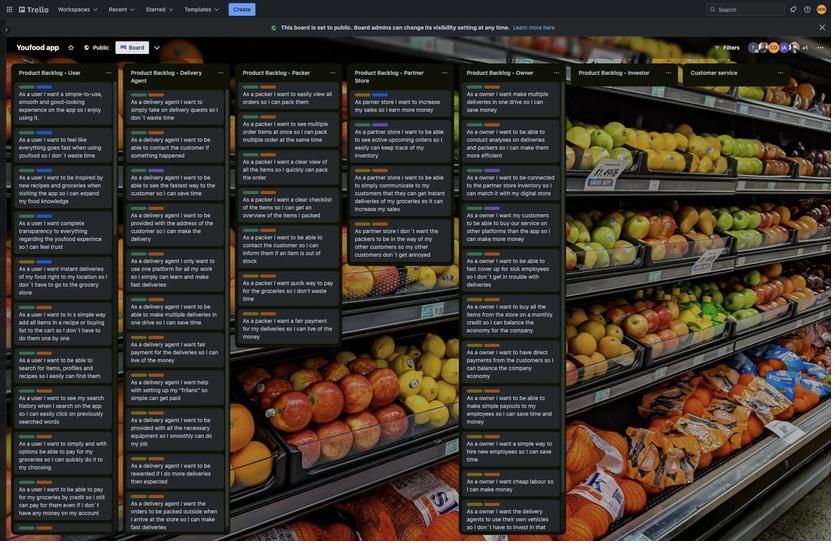 Task type: locate. For each thing, give the bounding box(es) containing it.
1 vertical spatial view
[[309, 159, 321, 165]]

basic up platform
[[148, 253, 161, 259]]

orders
[[243, 99, 259, 105], [416, 136, 432, 143], [131, 509, 147, 516]]

waste down like
[[68, 152, 82, 159]]

0 vertical spatial payment
[[305, 318, 327, 325]]

5 agent from the top
[[165, 258, 179, 265]]

store
[[355, 77, 369, 84]]

1 horizontal spatial use
[[492, 517, 501, 523]]

stock
[[243, 258, 257, 265]]

2 user from the top
[[31, 136, 42, 143]]

0 horizontal spatial is
[[300, 250, 304, 257]]

earn
[[389, 107, 400, 113]]

1 horizontal spatial other
[[415, 244, 428, 250]]

recipe
[[63, 320, 79, 326]]

backlog for investor
[[602, 69, 623, 76]]

4 owner from the top
[[479, 212, 495, 219]]

1 horizontal spatial board
[[354, 24, 370, 31]]

the inside as a user i want instant deliveries of my food right to my location so i don´t have to go to the grocery store
[[69, 282, 78, 288]]

search
[[19, 365, 36, 372], [87, 395, 104, 402], [56, 403, 73, 410]]

system for as a user i want to in s simple way add all items in a recipe or buying list to the cart so i don´t have to do them one by one
[[19, 306, 36, 312]]

money inside the as a packer i want a fair payment for my deliveries so i can live of the money
[[243, 334, 260, 340]]

1 vertical spatial an
[[280, 250, 286, 257]]

when right history
[[38, 403, 52, 410]]

0 horizontal spatial drive
[[142, 320, 155, 326]]

1 vertical spatial everything
[[60, 228, 87, 235]]

0 horizontal spatial service
[[521, 220, 540, 227]]

want inside system basic as a owner i want make multiple deliveries in one drive so i can save money
[[499, 91, 512, 97]]

system inside 'system basic as a delivery agent i want to be able to make multiple deliveries in one drive so i can save time'
[[131, 299, 148, 305]]

0 horizontal spatial any
[[32, 510, 41, 517]]

basic down as a owner i want to be able to make simple payouts to my employees so i can save time and money
[[484, 436, 497, 442]]

system basic as a user i want to see my search history when i search on the app so i can easily click on previously searched words
[[19, 390, 104, 426]]

open information menu image
[[804, 6, 812, 13]]

inventory down the active
[[355, 152, 379, 159]]

product backlog - delivery agent
[[131, 69, 202, 84]]

happened
[[159, 152, 185, 159]]

0 vertical spatial food
[[28, 198, 40, 205]]

5 backlog from the left
[[490, 69, 511, 76]]

more down platforms
[[493, 236, 506, 243]]

0 vertical spatial credit
[[467, 320, 482, 326]]

1 vertical spatial orders
[[416, 136, 432, 143]]

user for as a user i want a simple-to-use, smooth and good-looking experience on the app so i enjoy using it.
[[31, 91, 42, 97]]

3 owner from the top
[[479, 174, 495, 181]]

1 vertical spatial pack
[[315, 129, 327, 135]]

11 user from the top
[[31, 533, 42, 539]]

as a user i want to feel like everything goes fast when using youfood so i don´t waste time link
[[19, 136, 107, 160]]

other for as a owner i want to be able to make simple payouts to my employees so i can save time and money
[[467, 390, 480, 396]]

1 agent from the top
[[165, 99, 179, 105]]

color: orange, title: "basic" element for as a packer i want to see multiple order items at once so i can pack multiple order at the same time
[[260, 116, 276, 121]]

0 vertical spatial employees
[[522, 266, 549, 273]]

all inside system basic as a packer i want a clear view of all the items so i quickly can pack the order
[[243, 166, 249, 173]]

1 horizontal spatial quickly
[[286, 166, 304, 173]]

orders up arrive
[[131, 509, 147, 516]]

a inside the as a delivery agent i want to be rewarded if i do more deliveries then expected
[[139, 463, 142, 470]]

so inside as a owner i want to buy all the items from the store on a monthly credit so i can balance the economy for the company
[[483, 320, 489, 326]]

a inside system basic as a delivery agent i want to simply take on delivery quests so i don´t waste time
[[139, 99, 142, 105]]

buying
[[87, 320, 104, 326]]

2 vertical spatial by
[[62, 495, 68, 501]]

see left fastest
[[150, 182, 159, 189]]

1 vertical spatial service
[[521, 220, 540, 227]]

10 agent from the top
[[165, 463, 179, 470]]

when inside system epic as a user i want to feel like everything goes fast when using youfood so i don´t waste time
[[72, 144, 86, 151]]

as a owner i want to have direct payments from the customers so i can balance the company economy
[[467, 349, 554, 380]]

in inside as a owner i want the delivery agents to use their own vehicles so i don´t have to invest in that
[[530, 525, 534, 531]]

want inside the as parner store i want to increase my sales so i earn more money
[[399, 99, 411, 105]]

1 horizontal spatial inventory
[[518, 182, 542, 189]]

1 vertical spatial new
[[478, 449, 489, 456]]

color: yellow, title: "other" element for as a owner i want a simple way to hire new employees so i can save time
[[467, 436, 483, 442]]

as a owner i want my customers to be able to buy our service on other platforms than the app so i can make more money
[[467, 212, 550, 243]]

color: green, title: "system" element for as a user i want to in s simple way add all items in a recipe or buying list to the cart so i don´t have to do them one by one
[[19, 306, 36, 312]]

0 vertical spatial pack
[[282, 99, 294, 105]]

be inside the as a delivery agent i want to be rewarded if i do more deliveries then expected
[[204, 463, 211, 470]]

7 packer from the top
[[255, 318, 273, 325]]

0 vertical spatial orders
[[243, 99, 259, 105]]

system for as a user i want pictures on all the items so i easily can see what the
[[19, 527, 36, 533]]

1 horizontal spatial orders
[[243, 99, 259, 105]]

0 vertical spatial waste
[[147, 114, 162, 121]]

system for as a packer i want a clear checklist of the items so i can get an overview of the items i packed
[[243, 191, 260, 197]]

other for as a owner i want to buy all the items from the store on a monthly credit so i can balance the economy for the company
[[467, 299, 480, 305]]

as a owner i want to have direct payments from the customers so i can balance the company economy link
[[467, 349, 555, 381]]

0 vertical spatial increase
[[419, 99, 440, 105]]

8 owner from the top
[[479, 395, 495, 402]]

color: green, title: "system" element for as a packer i want a clear view of all the items so i quickly can pack the order
[[243, 153, 260, 159]]

5 owner from the top
[[479, 258, 495, 265]]

2 clear from the top
[[295, 196, 308, 203]]

owner inside as a owner i want cheap labour so i can make money
[[479, 479, 495, 486]]

want up the their
[[499, 509, 512, 516]]

save up as a delivery agent i want fair payment for the deliveries so i can live of the money
[[177, 320, 189, 326]]

1 horizontal spatial waste
[[147, 114, 162, 121]]

basic down overview
[[260, 229, 273, 235]]

2 vertical spatial order
[[253, 174, 266, 181]]

way inside 'as partner store i don´t want the packers to be in the way of my other customers so my other customers don´t get annoyed'
[[407, 236, 417, 243]]

product backlog - partner store
[[355, 69, 424, 84]]

0 horizontal spatial search
[[19, 365, 36, 372]]

1 vertical spatial economy
[[467, 373, 490, 380]]

food down visiting
[[28, 198, 40, 205]]

buy
[[500, 220, 510, 227], [520, 304, 529, 310]]

0 horizontal spatial balance
[[478, 365, 498, 372]]

- for user
[[64, 69, 67, 76]]

6 user from the top
[[31, 312, 42, 318]]

packer down stock
[[255, 280, 273, 287]]

color: green, title: "system" element for as a packer i want a clear checklist of the items so i can get an overview of the items i packed
[[243, 191, 260, 197]]

in inside system basic as a owner i want make multiple deliveries in one drive so i can save money
[[493, 99, 497, 105]]

"frilans"
[[179, 387, 200, 394]]

1 horizontal spatial increase
[[419, 99, 440, 105]]

customer service
[[691, 69, 738, 76]]

store inside as a owner i want to buy all the items from the store on a monthly credit so i can balance the economy for the company
[[505, 312, 518, 318]]

as a user i want to see my search history when i search on the app so i can easily click on previously searched words link
[[19, 395, 107, 426]]

user for as a user i want to feel like everything goes fast when using youfood so i don´t waste time
[[31, 136, 42, 143]]

color: purple, title: "additional value" element
[[372, 123, 388, 127], [148, 169, 164, 172], [484, 169, 500, 172], [484, 207, 500, 210]]

see up same
[[297, 121, 306, 127]]

save down fastest
[[178, 190, 189, 197]]

other for as a owner i want a simple way to hire new employees so i can save time
[[467, 436, 480, 442]]

6 owner from the top
[[479, 304, 495, 310]]

primary element
[[0, 0, 831, 19]]

company inside as a owner i want to have direct payments from the customers so i can balance the company economy
[[509, 365, 532, 372]]

3 user from the top
[[31, 174, 42, 181]]

1 vertical spatial packed
[[163, 509, 182, 516]]

want down efficient
[[499, 174, 512, 181]]

user for as a user i want pictures on all the items so i easily can see what the
[[31, 533, 42, 539]]

system for as a owner i want to be able to fast cover up for sick employees so i don´t get in trouble with deliveries
[[467, 253, 484, 259]]

recent
[[109, 6, 127, 13]]

so inside as a owner i want a simple way to hire new employees so i can save time
[[519, 449, 525, 456]]

1 horizontal spatial everything
[[60, 228, 87, 235]]

can inside system basic as a user i want pictures on all the items so i easily can see what the
[[61, 540, 70, 542]]

one inside 'system basic as a delivery agent i want to be able to make multiple deliveries in one drive so i can save time'
[[131, 320, 140, 326]]

food left right
[[35, 274, 46, 280]]

groceries
[[62, 182, 86, 189], [396, 198, 420, 205], [261, 288, 285, 295], [19, 457, 43, 463], [37, 495, 60, 501]]

an inside system basic as a packer i want to be able to contact the customer so i can inform them if an item is out of stock
[[280, 250, 286, 257]]

payments
[[467, 357, 492, 364]]

show menu image
[[817, 44, 825, 52]]

learn
[[170, 274, 183, 280]]

want down as a owner i want to be able to make simple payouts to my employees so i can save time and money
[[499, 441, 512, 448]]

backlog left partner
[[378, 69, 399, 76]]

able inside system basic as a packer i want to be able to contact the customer so i can inform them if an item is out of stock
[[305, 234, 316, 241]]

owner for as a owner i want to be able to make simple payouts to my employees so i can save time and money
[[479, 395, 495, 402]]

this member is an admin of this board. image
[[755, 50, 759, 53]]

epic up visiting
[[36, 169, 46, 175]]

packer up the inform
[[255, 234, 273, 241]]

epic for as a user i want a simple-to-use, smooth and good-looking experience on the app so i enjoy using it.
[[36, 86, 46, 92]]

backlog down the customize views image on the top left of the page
[[153, 69, 175, 76]]

1 clear from the top
[[295, 159, 308, 165]]

6 agent from the top
[[165, 304, 179, 310]]

is
[[311, 24, 316, 31], [300, 250, 304, 257]]

agent down expected
[[165, 501, 179, 508]]

1 horizontal spatial live
[[307, 326, 316, 333]]

color: orange, title: "basic" element for as a owner i want cheap labour so i can make money
[[484, 474, 500, 480]]

color: orange, title: "basic" element for as a packer i want a fair payment for my deliveries so i can live of the money
[[260, 313, 276, 319]]

- for partner
[[400, 69, 403, 76]]

owner inside system basic as a owner i want make multiple deliveries in one drive so i can save money
[[479, 91, 495, 97]]

0 vertical spatial balance
[[504, 320, 524, 326]]

color: green, title: "system" element for as a user i want to feel like everything goes fast when using youfood so i don´t waste time
[[19, 131, 36, 137]]

0 vertical spatial service
[[719, 69, 738, 76]]

simply left "communicate"
[[362, 182, 378, 189]]

backlog left packer
[[266, 69, 287, 76]]

1 packer from the top
[[255, 91, 273, 97]]

recipes
[[31, 182, 50, 189], [19, 373, 38, 380]]

Product Backlog - Packer text field
[[238, 67, 325, 79]]

the
[[56, 107, 64, 113], [286, 136, 295, 143], [171, 144, 179, 151], [250, 166, 258, 173], [243, 174, 251, 181], [160, 182, 169, 189], [207, 182, 215, 189], [474, 182, 482, 189], [39, 190, 47, 197], [250, 204, 258, 211], [274, 212, 282, 219], [167, 220, 175, 227], [205, 220, 213, 227], [193, 228, 201, 235], [430, 228, 438, 235], [521, 228, 529, 235], [45, 236, 53, 243], [397, 236, 405, 243], [264, 242, 272, 249], [69, 282, 78, 288], [252, 288, 260, 295], [538, 304, 546, 310], [496, 312, 504, 318], [526, 320, 534, 326], [324, 326, 332, 333], [34, 327, 43, 334], [500, 327, 509, 334], [163, 349, 171, 356], [148, 357, 156, 364], [507, 357, 515, 364], [499, 365, 507, 372], [82, 403, 91, 410], [174, 425, 182, 432], [197, 501, 206, 508], [513, 509, 521, 516], [156, 517, 164, 523], [98, 533, 106, 539]]

1 user from the top
[[31, 91, 42, 97]]

2 product from the left
[[131, 69, 152, 76]]

as a owner i want to be able to make simple payouts to my employees so i can save time and money link
[[467, 395, 555, 426]]

1 backlog from the left
[[41, 69, 63, 76]]

4 agent from the top
[[165, 212, 179, 219]]

want up our on the right top
[[499, 212, 512, 219]]

2 horizontal spatial other
[[467, 228, 481, 235]]

0 horizontal spatial youfood
[[19, 152, 40, 159]]

want down 'once'
[[277, 159, 289, 165]]

felixolofsson1 (felixolofsson1) image
[[748, 42, 759, 53]]

1 vertical spatial quickly
[[65, 457, 83, 463]]

0 vertical spatial packers
[[478, 144, 498, 151]]

search image
[[710, 6, 716, 13]]

kene ohiaeri (keneohiaeri) image
[[789, 42, 800, 53]]

1 vertical spatial drive
[[142, 320, 155, 326]]

color: orange, title: "basic" element for as a packer i want a clear view of all the items so i quickly can pack the order
[[260, 153, 276, 159]]

1 vertical spatial balance
[[478, 365, 498, 372]]

economy down payments
[[467, 373, 490, 380]]

8 agent from the top
[[165, 379, 179, 386]]

experience
[[19, 107, 47, 113]]

way inside as a owner i want a simple way to hire new employees so i can save time
[[536, 441, 546, 448]]

them inside system basic as a packer i want to easily view all orders so i can pack them
[[296, 99, 309, 105]]

color: orange, title: "basic" element down cover
[[484, 299, 500, 305]]

as a owner i want to be able to fast cover up for sick employees so i don´t get in trouble with deliveries link
[[467, 258, 555, 289]]

them down packer
[[296, 99, 309, 105]]

user for as a user i want to be able to pay for my groceries by credit so i still can pay for them even if i don´t have any money on my account
[[31, 487, 42, 493]]

be inside 'system basic as a delivery agent i want to be able to make multiple deliveries in one drive so i can save time'
[[204, 304, 211, 310]]

2 horizontal spatial by
[[97, 174, 103, 181]]

customer
[[180, 144, 204, 151], [131, 190, 155, 197], [131, 228, 155, 235], [274, 242, 298, 249]]

color: orange, title: "basic" element for as a owner i want to be able to make simple payouts to my employees so i can save time and money
[[484, 390, 500, 396]]

- for packer
[[288, 69, 291, 76]]

system for as a user i want to simply and with options be able to pay for my groceries so i can quickly do it to my choosing
[[19, 436, 36, 442]]

board
[[354, 24, 370, 31], [129, 44, 144, 51]]

1 horizontal spatial new
[[478, 449, 489, 456]]

create button
[[229, 3, 256, 16]]

payment for as a delivery agent i want fair payment for the deliveries so i can live of the money
[[131, 349, 153, 356]]

color: blue, title: "epic" element up right
[[36, 261, 52, 267]]

other for as a delivery agent i want the orders to be packed outside when i arrive at the store so i can make fast deliveries
[[131, 496, 144, 502]]

the inside system basic as a user i want to see my search history when i search on the app so i can easily click on previously searched words
[[82, 403, 91, 410]]

0 horizontal spatial buy
[[500, 220, 510, 227]]

options
[[19, 449, 38, 456]]

orders inside as a partner store i want to be able to see active upcoming orders so i easily can keep track of my inventory
[[416, 136, 432, 143]]

4 user from the top
[[31, 220, 42, 227]]

items inside system basic as a user i want pictures on all the items so i easily can see what the
[[19, 540, 33, 542]]

be inside system basic as a delivery agent i want to be provided with the address of the customer so i can make the delivery
[[204, 212, 211, 219]]

system for as a delivery agent i want to be able to make multiple deliveries in one drive so i can save time
[[131, 299, 148, 305]]

owner inside as a owner i want a simple way to hire new employees so i can save time
[[479, 441, 495, 448]]

color: orange, title: "basic" element for as a delivery agent i want help with setting up my "frilans" so simple can get paid
[[148, 374, 164, 380]]

color: yellow, title: "other" element for as partner store i don´t want the packers to be in the way of my other customers so my other customers don´t get annoyed
[[355, 223, 371, 229]]

0 vertical spatial view
[[313, 91, 325, 97]]

Product Backlog - Investor text field
[[574, 67, 661, 79]]

1 horizontal spatial by
[[62, 495, 68, 501]]

9 owner from the top
[[479, 441, 495, 448]]

1 vertical spatial fair
[[197, 342, 206, 348]]

customize views image
[[153, 44, 161, 52]]

instant inside as a partner store i want to be able to simply communicate to my customers that they can get instant deliveries of my groceries so it can increase my sales
[[428, 190, 445, 197]]

as a owner i want to be connected to the partner store inventory so i can match it with my digital store link
[[467, 174, 555, 198]]

it inside as a owner i want to be connected to the partner store inventory so i can match it with my digital store
[[495, 190, 498, 197]]

knowledge
[[41, 198, 69, 205]]

color: blue, title: "epic" element down the product backlog - partner store
[[372, 93, 388, 99]]

visibility
[[434, 24, 456, 31]]

10 owner from the top
[[479, 479, 495, 486]]

1 vertical spatial using
[[87, 144, 101, 151]]

7 owner from the top
[[479, 349, 495, 356]]

product for product backlog - investor
[[579, 69, 600, 76]]

color: orange, title: "basic" element down as a partner store i want to be able to simply communicate to my customers that they can get instant deliveries of my groceries so it can increase my sales
[[372, 223, 388, 229]]

color: yellow, title: "other" element for as a packer i want qucik way to pay for the groceries so i don't waste time
[[243, 275, 259, 281]]

new inside the system epic as a user i want to be inspired by new recipes and groceries when visiting the app so i can expand my food knowledge
[[19, 182, 29, 189]]

so inside the as parner store i want to increase my sales so i earn more money
[[379, 107, 385, 113]]

4 product from the left
[[355, 69, 376, 76]]

can inside as a owner i want to have direct payments from the customers so i can balance the company economy
[[467, 365, 476, 372]]

product for product backlog - packer
[[243, 69, 264, 76]]

be inside system basic as a user i want to simply and with options be able to pay for my groceries so i can quickly do it to my choosing
[[39, 449, 46, 456]]

visiting
[[19, 190, 37, 197]]

color: orange, title: "basic" element for as a delivery agent i want to be able to make multiple deliveries in one drive so i can save time
[[148, 299, 164, 305]]

don´t left go
[[19, 282, 33, 288]]

of inside as a delivery agent i want fair payment for the deliveries so i can live of the money
[[141, 357, 146, 364]]

want up payouts
[[499, 395, 512, 402]]

company
[[510, 327, 533, 334], [509, 365, 532, 372]]

0 horizontal spatial other
[[355, 244, 368, 250]]

2 owner from the top
[[479, 129, 495, 135]]

1 vertical spatial provided
[[131, 425, 153, 432]]

want down choosing
[[47, 487, 59, 493]]

packer for orders
[[255, 91, 273, 97]]

store inside as a user i want instant deliveries of my food right to my location so i don´t have to go to the grocery store
[[19, 290, 32, 296]]

basic down product backlog - owner
[[484, 86, 497, 92]]

clear
[[295, 159, 308, 165], [295, 196, 308, 203]]

user for as a user i want to see my search history when i search on the app so i can easily click on previously searched words
[[31, 395, 42, 402]]

0 horizontal spatial an
[[280, 250, 286, 257]]

color: orange, title: "basic" element for as a owner i want a simple way to hire new employees so i can save time
[[484, 436, 500, 442]]

3 product from the left
[[243, 69, 264, 76]]

as partner store i don´t want the packers to be in the way of my other customers so my other customers don´t get annoyed link
[[355, 228, 447, 259]]

other for as a delivery agent i want to be rewarded if i do more deliveries then expected
[[131, 458, 144, 464]]

2 vertical spatial waste
[[312, 288, 327, 295]]

as a delivery agent i only want to use one platform for all my work so i simply can learn and make fast deliveries link
[[131, 258, 219, 289]]

1 vertical spatial packers
[[355, 236, 375, 243]]

increase inside as a partner store i want to be able to simply communicate to my customers that they can get instant deliveries of my groceries so it can increase my sales
[[355, 206, 376, 213]]

3 packer from the top
[[255, 159, 273, 165]]

workspaces button
[[53, 3, 103, 16]]

2 agent from the top
[[165, 136, 179, 143]]

board left the customize views image on the top left of the page
[[129, 44, 144, 51]]

system basic as a packer i want to be able to contact the customer so i can inform them if an item is out of stock
[[243, 229, 323, 265]]

color: orange, title: "basic" element for as a delivery agent i want to be provided with all the necessary equipment so i smoothly can do my job
[[148, 412, 164, 418]]

simple inside as a delivery agent i want help with setting up my "frilans" so simple can get paid
[[131, 395, 148, 402]]

basic down platform
[[148, 299, 161, 305]]

+
[[803, 45, 806, 51]]

0 horizontal spatial use
[[131, 266, 140, 273]]

0 horizontal spatial up
[[162, 387, 169, 394]]

color: yellow, title: "other" element for as a owner i want the delivery agents to use their own vehicles so i don´t have to invest in that
[[467, 504, 483, 510]]

- left owner
[[512, 69, 515, 76]]

4 packer from the top
[[255, 196, 273, 203]]

backlog inside text field
[[266, 69, 287, 76]]

color: blue, title: "epic" element for as a user i want to be inspired by new recipes and groceries when visiting the app so i can expand my food knowledge
[[36, 169, 52, 175]]

agent up platform
[[165, 258, 179, 265]]

everything for complete
[[60, 228, 87, 235]]

color: orange, title: "basic" element down 'as a packer i want to see multiple order items at once so i can pack multiple order at the same time' link
[[260, 153, 276, 159]]

same
[[296, 136, 310, 143]]

up right cover
[[494, 266, 500, 273]]

want down as a packer i want qucik way to pay for the groceries so i don't waste time link
[[277, 318, 289, 325]]

my inside as a delivery agent i want to be provided with all the necessary equipment so i smoothly can do my job
[[131, 441, 139, 448]]

color: yellow, title: "other" element
[[355, 93, 371, 99], [355, 169, 371, 175], [355, 223, 371, 229], [19, 261, 35, 267], [243, 275, 259, 281], [467, 299, 483, 305], [243, 313, 259, 319], [131, 336, 147, 342], [467, 344, 483, 350], [131, 374, 147, 380], [467, 390, 483, 396], [131, 412, 147, 418], [467, 436, 483, 442], [131, 458, 147, 464], [467, 474, 483, 480], [131, 496, 147, 502], [467, 504, 483, 510]]

sales
[[364, 107, 377, 113], [387, 206, 400, 213]]

looking
[[66, 99, 85, 105]]

5 packer from the top
[[255, 234, 273, 241]]

feel left trust
[[40, 244, 49, 250]]

color: green, title: "system" element for as a packer i want to see multiple order items at once so i can pack multiple order at the same time
[[243, 116, 260, 121]]

6 backlog from the left
[[602, 69, 623, 76]]

can inside system basic as a packer i want a clear view of all the items so i quickly can pack the order
[[305, 166, 314, 173]]

1 vertical spatial live
[[131, 357, 140, 364]]

2 packer from the top
[[255, 121, 273, 127]]

as inside the as a delivery agent i want to be rewarded if i do more deliveries then expected
[[131, 463, 137, 470]]

color: orange, title: "basic" element for as a partner store i want to be able to simply communicate to my customers that they can get instant deliveries of my groceries so it can increase my sales
[[372, 169, 388, 175]]

agent down product backlog - delivery agent text box
[[165, 99, 179, 105]]

color: orange, title: "basic" element up cover
[[484, 253, 500, 259]]

can inside system basic as a user i want to be able to search for items, profiles and recipes so i easily can find them
[[65, 373, 75, 380]]

keep
[[382, 144, 394, 151]]

as a delivery agent i want to be able to make multiple deliveries in one drive so i can save time link
[[131, 303, 219, 327]]

color: blue, title: "epic" element down goes
[[36, 169, 52, 175]]

Product Backlog - Owner text field
[[462, 67, 549, 79]]

1 horizontal spatial search
[[56, 403, 73, 410]]

simple left payouts
[[482, 403, 499, 410]]

use
[[131, 266, 140, 273], [492, 517, 501, 523]]

backlog inside the product backlog - partner store
[[378, 69, 399, 76]]

as a packer i want qucik way to pay for the groceries so i don't waste time link
[[243, 280, 334, 303]]

0 vertical spatial setting
[[458, 24, 477, 31]]

customer
[[691, 69, 717, 76]]

buy down trouble
[[520, 304, 529, 310]]

more right rewarded
[[172, 471, 185, 478]]

as inside system basic as a user i want to see my search history when i search on the app so i can easily click on previously searched words
[[19, 395, 25, 402]]

color: orange, title: "basic" element for as a packer i want to easily view all orders so i can pack them
[[260, 86, 276, 92]]

3 agent from the top
[[165, 174, 179, 181]]

3 - from the left
[[288, 69, 291, 76]]

1 horizontal spatial drive
[[510, 99, 522, 105]]

color: blue, title: "epic" element
[[36, 86, 52, 92], [372, 93, 388, 99], [36, 131, 52, 137], [36, 169, 52, 175], [36, 215, 52, 221], [36, 261, 52, 267]]

11 agent from the top
[[165, 501, 179, 508]]

to inside system epic as a user i want to feel like everything goes fast when using youfood so i don´t waste time
[[61, 136, 66, 143]]

for inside the system basic as a delivery agent i only want to use one platform for all my work so i simply can learn and make fast deliveries
[[175, 266, 183, 273]]

color: orange, title: "basic" element down as a delivery agent i want fair payment for the deliveries so i can live of the money
[[148, 374, 164, 380]]

2 - from the left
[[176, 69, 179, 76]]

provided inside system basic as a delivery agent i want to be provided with the address of the customer so i can make the delivery
[[131, 220, 153, 227]]

color: green, title: "system" element for as a packer i want to easily view all orders so i can pack them
[[243, 86, 260, 92]]

0 vertical spatial clear
[[295, 159, 308, 165]]

want down product backlog - packer text field
[[277, 91, 289, 97]]

color: orange, title: "basic" element left cheap
[[484, 474, 500, 480]]

1 vertical spatial by
[[52, 335, 59, 342]]

2 economy from the top
[[467, 373, 490, 380]]

waste down the "take"
[[147, 114, 162, 121]]

take
[[149, 107, 160, 113]]

find
[[76, 373, 86, 380]]

cart
[[44, 327, 54, 334]]

color: orange, title: "basic" element for as a user i want to be able to search for items, profiles and recipes so i easily can find them
[[36, 352, 52, 358]]

2 vertical spatial orders
[[131, 509, 147, 516]]

experince
[[77, 236, 102, 243]]

6 product from the left
[[579, 69, 600, 76]]

1 horizontal spatial an
[[306, 204, 312, 211]]

1 vertical spatial inventory
[[518, 182, 542, 189]]

on right the "take"
[[161, 107, 168, 113]]

a inside as a owner i want to be connected to the partner store inventory so i can match it with my digital store
[[475, 174, 478, 181]]

other for as a delivery agent i want help with setting up my "frilans" so simple can get paid
[[131, 374, 144, 380]]

0 horizontal spatial feel
[[40, 244, 49, 250]]

more right earn
[[402, 107, 415, 113]]

1 vertical spatial recipes
[[19, 373, 38, 380]]

waste right don't
[[312, 288, 327, 295]]

if left item
[[275, 250, 279, 257]]

as inside system basic as a user i want to simply and with options be able to pay for my groceries so i can quickly do it to my choosing
[[19, 441, 25, 448]]

can inside system basic as a packer i want to easily view all orders so i can pack them
[[271, 99, 281, 105]]

recipes up visiting
[[31, 182, 50, 189]]

board
[[294, 24, 310, 31]]

when
[[72, 144, 86, 151], [87, 182, 101, 189], [38, 403, 52, 410], [204, 509, 217, 516]]

pay
[[324, 280, 333, 287], [66, 449, 75, 456], [94, 487, 103, 493], [30, 503, 39, 509]]

pay right qucik
[[324, 280, 333, 287]]

0 horizontal spatial everything
[[19, 144, 46, 151]]

basic down choosing
[[36, 482, 49, 488]]

view for clear
[[309, 159, 321, 165]]

can inside the system epic as a user i want to be inspired by new recipes and groceries when visiting the app so i can expand my food knowledge
[[70, 190, 79, 197]]

0 vertical spatial youfood
[[19, 152, 40, 159]]

store
[[381, 99, 394, 105], [388, 129, 401, 135], [388, 174, 401, 181], [503, 182, 516, 189], [538, 190, 551, 197], [383, 228, 396, 235], [19, 290, 32, 296], [505, 312, 518, 318], [166, 517, 179, 523]]

so inside as a owner i want my customers to be able to buy our service on other platforms than the app so i can make more money
[[541, 228, 547, 235]]

to inside 'as partner store i don´t want the packers to be in the way of my other customers so my other customers don´t get annoyed'
[[377, 236, 382, 243]]

1 horizontal spatial service
[[719, 69, 738, 76]]

can inside system basic as a user i want to be able to pay for my groceries by credit so i still can pay for them even if i don´t have any money on my account
[[19, 503, 28, 509]]

0 vertical spatial fair
[[295, 318, 303, 325]]

chiemezie ohalewe (chiemezieohalewe) image
[[769, 42, 780, 53]]

agent inside as a delivery agent i want help with setting up my "frilans" so simple can get paid
[[165, 379, 179, 386]]

1 vertical spatial sales
[[387, 206, 400, 213]]

time inside as a owner i want to be able to make simple payouts to my employees so i can save time and money
[[530, 411, 541, 418]]

color: green, title: "system" element for as a user i want to be inspired by new recipes and groceries when visiting the app so i can expand my food knowledge
[[19, 169, 36, 175]]

sick
[[510, 266, 520, 273]]

4 backlog from the left
[[378, 69, 399, 76]]

10 user from the top
[[31, 487, 42, 493]]

product for product backlog - user
[[19, 69, 40, 76]]

complete
[[61, 220, 84, 227]]

system inside system basic as a packer i want to easily view all orders so i can pack them
[[243, 86, 260, 92]]

a inside as a owner i want to be able to make simple payouts to my employees so i can save time and money
[[475, 395, 478, 402]]

color: orange, title: "basic" element up history
[[36, 390, 52, 396]]

analyses
[[489, 136, 512, 143]]

color: purple, title: "additional value" element for buy
[[484, 207, 500, 210]]

-
[[64, 69, 67, 76], [176, 69, 179, 76], [288, 69, 291, 76], [400, 69, 403, 76], [512, 69, 515, 76], [624, 69, 627, 76]]

other
[[355, 93, 368, 99], [355, 169, 368, 175], [355, 223, 368, 229], [19, 261, 32, 267], [243, 275, 256, 281], [467, 299, 480, 305], [243, 313, 256, 319], [131, 336, 144, 342], [467, 344, 480, 350], [131, 374, 144, 380], [467, 390, 480, 396], [131, 412, 144, 418], [467, 436, 480, 442], [131, 458, 144, 464], [467, 474, 480, 480], [131, 496, 144, 502], [467, 504, 480, 510]]

1 horizontal spatial it
[[429, 198, 433, 205]]

want inside system basic as a owner i want to be able to conduct analyses on deliveries and packers so i can make them more efficient
[[499, 129, 512, 135]]

color: orange, title: "basic" element for as a delivery agent i want the orders to be packed outside when i arrive at the store so i can make fast deliveries
[[148, 496, 164, 502]]

so inside "system epic as a user i want a simple-to-use, smooth and good-looking experience on the app so i enjoy using it."
[[77, 107, 83, 113]]

1 vertical spatial search
[[87, 395, 104, 402]]

able inside as a owner i want to be able to make simple payouts to my employees so i can save time and money
[[528, 395, 538, 402]]

1 horizontal spatial fair
[[295, 318, 303, 325]]

as inside as a packer i want qucik way to pay for the groceries so i don't waste time
[[243, 280, 249, 287]]

fair up help
[[197, 342, 206, 348]]

as inside as a delivery agent i want to be provided with all the necessary equipment so i smoothly can do my job
[[131, 417, 137, 424]]

save inside "as a delivery agent i want to be able to see the fastest way to the customer so i can save time"
[[178, 190, 189, 197]]

basic up history
[[36, 390, 49, 396]]

color: yellow, title: "other" element for as a user i want instant deliveries of my food right to my location so i don´t have to go to the grocery store
[[19, 261, 35, 267]]

see up click at left bottom
[[67, 395, 76, 402]]

get right the they
[[418, 190, 426, 197]]

to inside as a delivery agent i want the orders to be packed outside when i arrive at the store so i can make fast deliveries
[[149, 509, 154, 516]]

0 vertical spatial company
[[510, 327, 533, 334]]

investor
[[628, 69, 650, 76]]

0 vertical spatial up
[[494, 266, 500, 273]]

store inside as a partner store i want to be able to see active upcoming orders so i easily can keep track of my inventory
[[388, 129, 401, 135]]

backlog inside text field
[[602, 69, 623, 76]]

groceries down options
[[19, 457, 43, 463]]

pay down click at left bottom
[[66, 449, 75, 456]]

money
[[416, 107, 434, 113], [480, 107, 497, 113], [507, 236, 524, 243], [243, 334, 260, 340], [157, 357, 174, 364], [467, 419, 484, 426], [496, 487, 513, 493], [43, 510, 60, 517]]

back to home image
[[19, 3, 49, 16]]

user
[[31, 91, 42, 97], [31, 136, 42, 143], [31, 174, 42, 181], [31, 220, 42, 227], [31, 266, 42, 273], [31, 312, 42, 318], [31, 357, 42, 364], [31, 395, 42, 402], [31, 441, 42, 448], [31, 487, 42, 493], [31, 533, 42, 539]]

1 product from the left
[[19, 69, 40, 76]]

youfood app
[[17, 43, 59, 52]]

color: green, title: "system" element for as a user i want pictures on all the items so i easily can see what the
[[19, 527, 36, 533]]

system epic as a user i want to feel like everything goes fast when using youfood so i don´t waste time
[[19, 131, 101, 159]]

make
[[513, 91, 527, 97], [521, 144, 534, 151], [178, 228, 191, 235], [478, 236, 491, 243], [195, 274, 209, 280], [150, 312, 163, 318], [467, 403, 481, 410], [481, 487, 494, 493], [201, 517, 215, 523]]

with inside as a delivery agent i want help with setting up my "frilans" so simple can get paid
[[131, 387, 142, 394]]

save up labour
[[540, 449, 552, 456]]

1 vertical spatial it
[[429, 198, 433, 205]]

- inside the product backlog - partner store
[[400, 69, 403, 76]]

want up transparency
[[47, 220, 59, 227]]

5 - from the left
[[512, 69, 515, 76]]

0 vertical spatial instant
[[428, 190, 445, 197]]

work
[[200, 266, 213, 273]]

8 user from the top
[[31, 395, 42, 402]]

labour
[[530, 479, 546, 486]]

2 horizontal spatial waste
[[312, 288, 327, 295]]

multiple
[[528, 91, 549, 97], [308, 121, 328, 127], [243, 136, 263, 143], [165, 312, 185, 318]]

regarding
[[19, 236, 43, 243]]

pack right 'once'
[[315, 129, 327, 135]]

contact
[[150, 144, 169, 151], [243, 242, 262, 249]]

on left monthly
[[520, 312, 526, 318]]

system for as a delivery agent i want to be able to contact the customer if something happened
[[131, 131, 148, 137]]

system for as a delivery agent i want to be provided with the address of the customer so i can make the delivery
[[131, 207, 148, 213]]

2 backlog from the left
[[153, 69, 175, 76]]

basic inside system basic as a packer i want to be able to contact the customer so i can inform them if an item is out of stock
[[260, 229, 273, 235]]

money inside system basic as a owner i want make multiple deliveries in one drive so i can save money
[[480, 107, 497, 113]]

starred
[[146, 6, 166, 13]]

smooth
[[19, 99, 38, 105]]

1 horizontal spatial up
[[494, 266, 500, 273]]

deliveries inside system basic as a owner i want to be able to fast cover up for sick employees so i don´t get in trouble with deliveries
[[467, 282, 491, 288]]

want up happened on the left top
[[184, 136, 196, 143]]

quests
[[191, 107, 208, 113]]

6 - from the left
[[624, 69, 627, 76]]

1 horizontal spatial feel
[[67, 136, 77, 143]]

new right the hire on the right of the page
[[478, 449, 489, 456]]

color: yellow, title: "other" element for as a owner i want to buy all the items from the store on a monthly credit so i can balance the economy for the company
[[467, 299, 483, 305]]

4 - from the left
[[400, 69, 403, 76]]

system for as a packer i want to see multiple order items at once so i can pack multiple order at the same time
[[243, 116, 260, 121]]

other for as a owner i want cheap labour so i can make money
[[467, 474, 480, 480]]

1 horizontal spatial youfood
[[55, 236, 75, 243]]

3 backlog from the left
[[266, 69, 287, 76]]

1 horizontal spatial payment
[[305, 318, 327, 325]]

as inside "system epic as a user i want complete transparency to everything regarding the  youfood experince so i can feel trust"
[[19, 220, 25, 227]]

color: purple, title: "additional value" element for store
[[484, 169, 500, 172]]

color: orange, title: "basic" element up payments
[[484, 344, 500, 350]]

color: orange, title: "basic" element for as a delivery agent i want to be rewarded if i do more deliveries then expected
[[148, 458, 164, 464]]

be inside as a owner i want to be able to make simple payouts to my employees so i can save time and money
[[520, 395, 526, 402]]

1 economy from the top
[[467, 327, 490, 334]]

basic down product backlog - packer
[[260, 86, 273, 92]]

1 provided from the top
[[131, 220, 153, 227]]

1 owner from the top
[[479, 91, 495, 97]]

by inside system basic as a user i want to be able to pay for my groceries by credit so i still can pay for them even if i don´t have any money on my account
[[62, 495, 68, 501]]

all inside the system basic as a delivery agent i only want to use one platform for all my work so i simply can learn and make fast deliveries
[[184, 266, 190, 273]]

orders right upcoming on the left
[[416, 136, 432, 143]]

1 - from the left
[[64, 69, 67, 76]]

is inside system basic as a packer i want to be able to contact the customer so i can inform them if an item is out of stock
[[300, 250, 304, 257]]

as partner store i don´t want the packers to be in the way of my other customers so my other customers don´t get annoyed
[[355, 228, 438, 258]]

way up annoyed
[[407, 236, 417, 243]]

0 horizontal spatial fair
[[197, 342, 206, 348]]

economy up payments
[[467, 327, 490, 334]]

of
[[410, 144, 415, 151], [322, 159, 327, 165], [381, 198, 386, 205], [243, 204, 248, 211], [267, 212, 272, 219], [199, 220, 204, 227], [418, 236, 423, 243], [316, 250, 321, 257], [19, 274, 24, 280], [318, 326, 323, 333], [141, 357, 146, 364]]

system basic as a user i want to simply and with options be able to pay for my groceries so i can quickly do it to my choosing
[[19, 436, 107, 471]]

color: purple, title: "additional value" element for the
[[148, 169, 164, 172]]

system for as a user i want to be able to search for items, profiles and recipes so i easily can find them
[[19, 352, 36, 358]]

public
[[93, 44, 109, 51]]

0 vertical spatial that
[[383, 190, 393, 197]]

owner for as a owner i want to have direct payments from the customers so i can balance the company economy
[[479, 349, 495, 356]]

0 horizontal spatial board
[[129, 44, 144, 51]]

0 vertical spatial provided
[[131, 220, 153, 227]]

get inside as a partner store i want to be able to simply communicate to my customers that they can get instant deliveries of my groceries so it can increase my sales
[[418, 190, 426, 197]]

on right our on the right top
[[541, 220, 547, 227]]

5 user from the top
[[31, 266, 42, 273]]

9 agent from the top
[[165, 417, 179, 424]]

color: green, title: "system" element for as a delivery agent i want to be able to see the fastest way to the customer so i can save time
[[131, 169, 148, 175]]

color: yellow, title: "other" element for as a owner i want to be able to make simple payouts to my employees so i can save time and money
[[467, 390, 483, 396]]

service right customer
[[719, 69, 738, 76]]

save down payouts
[[517, 411, 529, 418]]

product inside text field
[[243, 69, 264, 76]]

instant inside as a user i want instant deliveries of my food right to my location so i don´t have to go to the grocery store
[[61, 266, 78, 273]]

0 horizontal spatial sales
[[364, 107, 377, 113]]

pack inside system basic as a packer i want to easily view all orders so i can pack them
[[282, 99, 294, 105]]

setting left "frilans"
[[143, 387, 161, 394]]

want up item
[[277, 234, 289, 241]]

7 agent from the top
[[165, 342, 179, 348]]

color: green, title: "system" element
[[19, 86, 36, 92], [243, 86, 260, 92], [467, 86, 484, 92], [131, 93, 148, 99], [243, 116, 260, 121], [355, 123, 372, 129], [467, 123, 484, 129], [19, 131, 36, 137], [131, 131, 148, 137], [243, 153, 260, 159], [19, 169, 36, 175], [131, 169, 148, 175], [467, 169, 484, 175], [243, 191, 260, 197], [131, 207, 148, 213], [467, 207, 484, 213], [19, 215, 36, 221], [243, 229, 260, 235], [131, 253, 148, 259], [467, 253, 484, 259], [131, 299, 148, 305], [19, 306, 36, 312], [19, 352, 36, 358], [19, 390, 36, 396], [19, 436, 36, 442], [19, 482, 36, 488], [19, 527, 36, 533]]

an
[[306, 204, 312, 211], [280, 250, 286, 257]]

Product Backlog - User text field
[[14, 67, 101, 79]]

basic down 'as a packer i want to see multiple order items at once so i can pack multiple order at the same time' link
[[260, 153, 273, 159]]

backlog for delivery
[[153, 69, 175, 76]]

pay up still
[[94, 487, 103, 493]]

user inside "system epic as a user i want a simple-to-use, smooth and good-looking experience on the app so i enjoy using it."
[[31, 91, 42, 97]]

5 product from the left
[[467, 69, 488, 76]]

clear inside system basic as a packer i want a clear view of all the items so i quickly can pack the order
[[295, 159, 308, 165]]

color: orange, title: "basic" element
[[260, 86, 276, 92], [484, 86, 500, 92], [148, 93, 164, 99], [260, 116, 276, 121], [484, 123, 500, 129], [148, 131, 164, 137], [260, 153, 276, 159], [372, 169, 388, 175], [260, 191, 276, 197], [148, 207, 164, 213], [372, 223, 388, 229], [260, 229, 276, 235], [148, 253, 164, 259], [484, 253, 500, 259], [260, 275, 276, 281], [148, 299, 164, 305], [484, 299, 500, 305], [36, 306, 52, 312], [260, 313, 276, 319], [148, 336, 164, 342], [484, 344, 500, 350], [36, 352, 52, 358], [148, 374, 164, 380], [36, 390, 52, 396], [484, 390, 500, 396], [148, 412, 164, 418], [36, 436, 52, 442], [484, 436, 500, 442], [148, 458, 164, 464], [484, 474, 500, 480], [36, 482, 52, 488], [148, 496, 164, 502], [484, 504, 500, 510], [36, 527, 52, 533]]

0 horizontal spatial credit
[[70, 495, 84, 501]]

color: yellow, title: "other" element for as a partner store i want to be able to simply communicate to my customers that they can get instant deliveries of my groceries so it can increase my sales
[[355, 169, 371, 175]]

0 horizontal spatial using
[[19, 114, 33, 121]]

any left the time. at the top right of page
[[485, 24, 495, 31]]

want inside as a delivery agent i want to be provided with all the necessary equipment so i smoothly can do my job
[[184, 417, 196, 424]]

system inside "system epic as a user i want complete transparency to everything regarding the  youfood experince so i can feel trust"
[[19, 215, 36, 221]]

color: orange, title: "basic" element for as a delivery agent i want to simply take on delivery quests so i don´t waste time
[[148, 93, 164, 99]]

want up address at the top left of page
[[184, 212, 196, 219]]

switch to… image
[[6, 6, 13, 13]]

more inside the as a delivery agent i want to be rewarded if i do more deliveries then expected
[[172, 471, 185, 478]]

7 user from the top
[[31, 357, 42, 364]]

0 vertical spatial buy
[[500, 220, 510, 227]]

agent up expected
[[165, 463, 179, 470]]

view for easily
[[313, 91, 325, 97]]

1 horizontal spatial packers
[[478, 144, 498, 151]]

color: blue, title: "epic" element for as parner store i want to increase my sales so i earn more money
[[372, 93, 388, 99]]

youfood
[[19, 152, 40, 159], [55, 236, 75, 243]]

color: orange, title: "basic" element up equipment
[[148, 412, 164, 418]]

want inside 'system basic as a delivery agent i want to be able to make multiple deliveries in one drive so i can save time'
[[184, 304, 196, 310]]

system basic as a owner i want make multiple deliveries in one drive so i can save money
[[467, 86, 549, 113]]

11 owner from the top
[[479, 509, 495, 516]]

want inside as a user i want instant deliveries of my food right to my location so i don´t have to go to the grocery store
[[47, 266, 59, 273]]

1 vertical spatial increase
[[355, 206, 376, 213]]

color: blue, title: "epic" element up transparency
[[36, 215, 52, 221]]

0 vertical spatial using
[[19, 114, 33, 121]]

6 packer from the top
[[255, 280, 273, 287]]

employees right the hire on the right of the page
[[490, 449, 517, 456]]

9 user from the top
[[31, 441, 42, 448]]

2 horizontal spatial it
[[495, 190, 498, 197]]

delivery inside as a delivery agent i want to be provided with all the necessary equipment so i smoothly can do my job
[[143, 417, 163, 424]]

don´t down cover
[[477, 274, 492, 280]]

product for product backlog - owner
[[467, 69, 488, 76]]

employees up the hire on the right of the page
[[467, 411, 494, 418]]

create
[[234, 6, 251, 13]]

2 provided from the top
[[131, 425, 153, 432]]

0 horizontal spatial packed
[[163, 509, 182, 516]]



Task type: describe. For each thing, give the bounding box(es) containing it.
basic left cheap
[[484, 474, 497, 480]]

f button
[[748, 42, 759, 53]]

fast inside system epic as a user i want to feel like everything goes fast when using youfood so i don´t waste time
[[61, 144, 71, 151]]

sm image
[[270, 24, 281, 32]]

overview
[[243, 212, 266, 219]]

youfood inside system epic as a user i want to feel like everything goes fast when using youfood so i don´t waste time
[[19, 152, 40, 159]]

packer inside the as a packer i want a fair payment for my deliveries so i can live of the money
[[255, 318, 273, 325]]

qucik
[[291, 280, 305, 287]]

filters
[[724, 44, 740, 51]]

as a user i want to in s simple way add all items in a recipe or buying list to the cart so i don´t have to do them one by one link
[[19, 311, 107, 343]]

smoothly
[[170, 433, 193, 440]]

color: orange, title: "basic" element for as a owner i want to buy all the items from the store on a monthly credit so i can balance the economy for the company
[[484, 299, 500, 305]]

as a user i want complete transparency to everything regarding the  youfood experince so i can feel trust link
[[19, 220, 107, 251]]

epic for as a user i want complete transparency to everything regarding the  youfood experince so i can feel trust
[[36, 215, 46, 221]]

basic inside system basic as a owner i want to be able to conduct analyses on deliveries and packers so i can make them more efficient
[[484, 123, 497, 129]]

want inside "system epic as a user i want complete transparency to everything regarding the  youfood experince so i can feel trust"
[[47, 220, 59, 227]]

youfood
[[17, 43, 45, 52]]

be inside system basic as a user i want to be able to search for items, profiles and recipes so i easily can find them
[[67, 357, 74, 364]]

as a user i want instant deliveries of my food right to my location so i don´t have to go to the grocery store
[[19, 266, 107, 296]]

other for as parner store i want to increase my sales so i earn more money
[[355, 93, 368, 99]]

as a owner i want the delivery agents to use their own vehicles so i don´t have to invest in that
[[467, 509, 549, 531]]

on inside system basic as a user i want pictures on all the items so i easily can see what the
[[83, 533, 89, 539]]

to inside system basic as a packer i want to see multiple order items at once so i can pack multiple order at the same time
[[291, 121, 296, 127]]

address
[[177, 220, 197, 227]]

f
[[752, 45, 755, 50]]

contact inside system basic as a packer i want to be able to contact the customer so i can inform them if an item is out of stock
[[243, 242, 262, 249]]

the inside as a packer i want qucik way to pay for the groceries so i don't waste time
[[252, 288, 260, 295]]

color: green, title: "system" element for as a delivery agent i want to simply take on delivery quests so i don´t waste time
[[131, 93, 148, 99]]

other for packers
[[355, 244, 368, 250]]

1 vertical spatial order
[[265, 136, 278, 143]]

basic up rewarded
[[148, 458, 161, 464]]

system epic as a user i want to be inspired by new recipes and groceries when visiting the app so i can expand my food knowledge
[[19, 169, 103, 205]]

system for as a delivery agent i want to simply take on delivery quests so i don´t waste time
[[131, 93, 148, 99]]

this board is set to public. board admins can change its visibility setting at any time. learn more here
[[281, 24, 555, 31]]

goes
[[47, 144, 60, 151]]

color: green, title: "system" element for as a user i want to be able to search for items, profiles and recipes so i easily can find them
[[19, 352, 36, 358]]

backlog for partner
[[378, 69, 399, 76]]

maria williams (mariawilliams94) image
[[817, 5, 827, 14]]

able inside "as a delivery agent i want to be able to see the fastest way to the customer so i can save time"
[[131, 182, 142, 189]]

upcoming
[[389, 136, 414, 143]]

as a delivery agent i want to be able to see the fastest way to the customer so i can save time link
[[131, 174, 219, 198]]

color: orange, title: "basic" element for as a packer i want qucik way to pay for the groceries so i don't waste time
[[260, 275, 276, 281]]

and inside as a owner i want to be able to make simple payouts to my employees so i can save time and money
[[543, 411, 552, 418]]

a inside "as a delivery agent i want to be able to see the fastest way to the customer so i can save time"
[[139, 174, 142, 181]]

be inside as a owner i want my customers to be able to buy our service on other platforms than the app so i can make more money
[[474, 220, 480, 227]]

system basic as a delivery agent i want to be provided with the address of the customer so i can make the delivery
[[131, 207, 213, 243]]

epic down regarding
[[36, 261, 46, 267]]

live for as a packer i want a fair payment for my deliveries so i can live of the money
[[307, 326, 316, 333]]

other for as a user i want instant deliveries of my food right to my location so i don´t have to go to the grocery store
[[19, 261, 32, 267]]

items inside system basic as a packer i want a clear view of all the items so i quickly can pack the order
[[260, 166, 274, 173]]

want inside system basic as a user i want to simply and with options be able to pay for my groceries so i can quickly do it to my choosing
[[47, 441, 59, 448]]

color: orange, title: "basic" element for as a owner i want to be able to conduct analyses on deliveries and packers so i can make them more efficient
[[484, 123, 500, 129]]

0 vertical spatial order
[[243, 129, 257, 135]]

color: orange, title: "basic" element for as a owner i want to be able to fast cover up for sick employees so i don´t get in trouble with deliveries
[[484, 253, 500, 259]]

customers inside as a partner store i want to be able to simply communicate to my customers that they can get instant deliveries of my groceries so it can increase my sales
[[355, 190, 382, 197]]

as inside system basic as a delivery agent i want to be provided with the address of the customer so i can make the delivery
[[131, 212, 137, 219]]

- for owner
[[512, 69, 515, 76]]

a inside system basic as a owner i want to be able to conduct analyses on deliveries and packers so i can make them more efficient
[[475, 129, 478, 135]]

system basic as a packer i want a clear checklist of the items so i can get an overview of the items i packed
[[243, 191, 332, 219]]

as inside the system basic as a delivery agent i only want to use one platform for all my work so i simply can learn and make fast deliveries
[[131, 258, 137, 265]]

item
[[288, 250, 299, 257]]

clear for get
[[295, 196, 308, 203]]

owner for as a owner i want to be connected to the partner store inventory so i can match it with my digital store
[[479, 174, 495, 181]]

color: yellow, title: "other" element for as parner store i want to increase my sales so i earn more money
[[355, 93, 371, 99]]

epic for as a user i want to feel like everything goes fast when using youfood so i don´t waste time
[[36, 131, 46, 137]]

as a user i want a simple-to-use, smooth and good-looking experience on the app so i enjoy using it. link
[[19, 90, 107, 122]]

basic up equipment
[[148, 412, 161, 418]]

color: orange, title: "basic" element for as partner store i don´t want the packers to be in the way of my other customers so my other customers don´t get annoyed
[[372, 223, 388, 229]]

words
[[44, 419, 59, 426]]

agent inside "as a delivery agent i want to be able to see the fastest way to the customer so i can save time"
[[165, 174, 179, 181]]

system for as a packer i want to easily view all orders so i can pack them
[[243, 86, 260, 92]]

color: orange, title: "basic" element for as a delivery agent i want to be provided with the address of the customer so i can make the delivery
[[148, 207, 164, 213]]

so inside system basic as a owner i want to be able to fast cover up for sick employees so i don´t get in trouble with deliveries
[[467, 274, 473, 280]]

by inside system basic as a user i want to in s simple way add all items in a recipe or buying list to the cart so i don´t have to do them one by one
[[52, 335, 59, 342]]

+ 1
[[803, 45, 808, 51]]

color: green, title: "system" element for as a delivery agent i want to be able to contact the customer if something happened
[[131, 131, 148, 137]]

color: orange, title: "basic" element for as a user i want to see my search history when i search on the app so i can easily click on previously searched words
[[36, 390, 52, 396]]

s
[[73, 312, 76, 318]]

the inside "system epic as a user i want complete transparency to everything regarding the  youfood experince so i can feel trust"
[[45, 236, 53, 243]]

do inside system basic as a user i want to in s simple way add all items in a recipe or buying list to the cart so i don´t have to do them one by one
[[19, 335, 25, 342]]

to inside the as parner store i want to increase my sales so i earn more money
[[412, 99, 417, 105]]

owner for as a owner i want cheap labour so i can make money
[[479, 479, 495, 486]]

user
[[68, 69, 81, 76]]

basic up "communicate"
[[372, 169, 385, 175]]

can inside the as a packer i want a fair payment for my deliveries so i can live of the money
[[297, 326, 306, 333]]

as inside 'as partner store i don´t want the packers to be in the way of my other customers so my other customers don´t get annoyed'
[[355, 228, 361, 235]]

own
[[516, 517, 527, 523]]

paid
[[170, 395, 181, 402]]

as a packer i want a fair payment for my deliveries so i can live of the money link
[[243, 318, 334, 341]]

if inside system basic as a delivery agent i want to be able to contact the customer if something happened
[[206, 144, 209, 151]]

as inside as a owner i want to be connected to the partner store inventory so i can match it with my digital store
[[467, 174, 473, 181]]

a inside system basic as a delivery agent i want to be able to contact the customer if something happened
[[139, 136, 142, 143]]

as a delivery agent i want to be provided with all the necessary equipment so i smoothly can do my job link
[[131, 417, 219, 448]]

as a partner store i want to be able to see active upcoming orders so i easily can keep track of my inventory
[[355, 129, 444, 159]]

as a owner i want cheap labour so i can make money link
[[467, 478, 555, 494]]

a inside as a partner store i want to be able to simply communicate to my customers that they can get instant deliveries of my groceries so it can increase my sales
[[363, 174, 366, 181]]

employees inside as a owner i want a simple way to hire new employees so i can save time
[[490, 449, 517, 456]]

our
[[511, 220, 520, 227]]

checklist
[[309, 196, 332, 203]]

account
[[78, 510, 99, 517]]

system basic as a packer i want to easily view all orders so i can pack them
[[243, 86, 332, 105]]

system for as a user i want to be able to pay for my groceries by credit so i still can pay for them even if i don´t have any money on my account
[[19, 482, 36, 488]]

backlog for user
[[41, 69, 63, 76]]

for inside system basic as a owner i want to be able to fast cover up for sick employees so i don´t get in trouble with deliveries
[[502, 266, 509, 273]]

as a delivery agent i want to be provided with the address of the customer so i can make the delivery link
[[131, 212, 219, 243]]

simple inside system basic as a user i want to in s simple way add all items in a recipe or buying list to the cart so i don´t have to do them one by one
[[78, 312, 94, 318]]

a inside system basic as a user i want pictures on all the items so i easily can see what the
[[27, 533, 30, 539]]

Customer service text field
[[686, 67, 773, 79]]

as a packer i want to be able to contact the customer so i can inform them if an item is out of stock link
[[243, 234, 334, 265]]

they
[[395, 190, 406, 197]]

them inside system basic as a packer i want to be able to contact the customer so i can inform them if an item is out of stock
[[261, 250, 274, 257]]

set
[[317, 24, 326, 31]]

everything for to
[[19, 144, 46, 151]]

color: green, title: "system" element for as a owner i want to be able to conduct analyses on deliveries and packers so i can make them more efficient
[[467, 123, 484, 129]]

color: orange, title: "basic" element for as a user i want pictures on all the items so i easily can see what the
[[36, 527, 52, 533]]

the inside as a owner i want my customers to be able to buy our service on other platforms than the app so i can make more money
[[521, 228, 529, 235]]

so inside 'as partner store i don´t want the packers to be in the way of my other customers so my other customers don´t get annoyed'
[[398, 244, 404, 250]]

color: orange, title: "basic" element for as a packer i want to be able to contact the customer so i can inform them if an item is out of stock
[[260, 229, 276, 235]]

for inside the as a packer i want a fair payment for my deliveries so i can live of the money
[[243, 326, 250, 333]]

system for as a owner i want make multiple deliveries in one drive so i can save money
[[467, 86, 484, 92]]

than
[[508, 228, 519, 235]]

help
[[197, 379, 208, 386]]

want inside system epic as a user i want to feel like everything goes fast when using youfood so i don´t waste time
[[47, 136, 59, 143]]

don´t up annoyed
[[400, 228, 415, 235]]

color: orange, title: "basic" element for as a delivery agent i want fair payment for the deliveries so i can live of the money
[[148, 336, 164, 342]]

basic down as a owner i want cheap labour so i can make money
[[484, 504, 497, 510]]

out
[[306, 250, 314, 257]]

as a owner i want make multiple deliveries in one drive so i can save money link
[[467, 90, 555, 114]]

more left here
[[529, 24, 542, 31]]

color: blue, title: "epic" element for as a user i want complete transparency to everything regarding the  youfood experince so i can feel trust
[[36, 215, 52, 221]]

conduct
[[467, 136, 488, 143]]

packer for contact
[[255, 234, 273, 241]]

can inside system basic as a packer i want a clear checklist of the items so i can get an overview of the items i packed
[[285, 204, 294, 211]]

something
[[131, 152, 158, 159]]

pay left even on the left of page
[[30, 503, 39, 509]]

Product Backlog - Delivery Agent text field
[[126, 67, 213, 87]]

epic down the product backlog - partner store
[[372, 93, 382, 99]]

system epic as a user i want a simple-to-use, smooth and good-looking experience on the app so i enjoy using it.
[[19, 86, 102, 121]]

this
[[281, 24, 293, 31]]

buka4chocksy (ochokopeter) image
[[759, 42, 770, 53]]

1 horizontal spatial is
[[311, 24, 316, 31]]

as a owner i want my customers to be able to buy our service on other platforms than the app so i can make more money link
[[467, 212, 555, 243]]

color: green, title: "system" element for as a partner store i want to be able to see active upcoming orders so i easily can keep track of my inventory
[[355, 123, 372, 129]]

annoyed
[[409, 252, 431, 258]]

enjoy
[[88, 107, 101, 113]]

what
[[82, 540, 94, 542]]

to inside system basic as a user i want to see my search history when i search on the app so i can easily click on previously searched words
[[61, 395, 66, 402]]

when inside the system epic as a user i want to be inspired by new recipes and groceries when visiting the app so i can expand my food knowledge
[[87, 182, 101, 189]]

a inside system basic as a packer i want to see multiple order items at once so i can pack multiple order at the same time
[[251, 121, 254, 127]]

basic down as a packer i want qucik way to pay for the groceries so i don't waste time
[[260, 313, 273, 319]]

system for as a user i want to be inspired by new recipes and groceries when visiting the app so i can expand my food knowledge
[[19, 169, 36, 175]]

searched
[[19, 419, 42, 426]]

as inside system basic as a user i want to be able to search for items, profiles and recipes so i easily can find them
[[19, 357, 25, 364]]

payment for as a packer i want a fair payment for my deliveries so i can live of the money
[[305, 318, 327, 325]]

owner for as a owner i want my customers to be able to buy our service on other platforms than the app so i can make more money
[[479, 212, 495, 219]]

so inside system basic as a delivery agent i want to be provided with the address of the customer so i can make the delivery
[[156, 228, 162, 235]]

as inside as a partner store i want to be able to see active upcoming orders so i easily can keep track of my inventory
[[355, 129, 361, 135]]

as a packer i want a clear view of all the items so i quickly can pack the order link
[[243, 158, 334, 182]]

learn more here link
[[510, 24, 555, 31]]

agent inside the system basic as a delivery agent i only want to use one platform for all my work so i simply can learn and make fast deliveries
[[165, 258, 179, 265]]

basic down as a delivery agent i want fair payment for the deliveries so i can live of the money
[[148, 374, 161, 380]]

as inside system basic as a packer i want to see multiple order items at once so i can pack multiple order at the same time
[[243, 121, 249, 127]]

or
[[80, 320, 86, 326]]

as a delivery agent i want to be able to see the fastest way to the customer so i can save time
[[131, 174, 215, 197]]

do inside as a delivery agent i want to be provided with all the necessary equipment so i smoothly can do my job
[[206, 433, 212, 440]]

to inside as a packer i want qucik way to pay for the groceries so i don't waste time
[[317, 280, 323, 287]]

from inside as a owner i want to buy all the items from the store on a monthly credit so i can balance the economy for the company
[[482, 312, 494, 318]]

partner inside as a owner i want to be connected to the partner store inventory so i can match it with my digital store
[[483, 182, 502, 189]]

user for as a user i want complete transparency to everything regarding the  youfood experince so i can feel trust
[[31, 220, 42, 227]]

johan andersson (johanandersson213) image
[[779, 42, 790, 53]]

color: green, title: "system" element for as a delivery agent i only want to use one platform for all my work so i simply can learn and make fast deliveries
[[131, 253, 148, 259]]

basic down expected
[[148, 496, 161, 502]]

Product Backlog - Partner Store text field
[[350, 67, 437, 87]]

make inside the system basic as a delivery agent i only want to use one platform for all my work so i simply can learn and make fast deliveries
[[195, 274, 209, 280]]

color: orange, title: "basic" element for as a owner i want make multiple deliveries in one drive so i can save money
[[484, 86, 500, 92]]

go
[[55, 282, 61, 288]]

so inside as a partner store i want to be able to simply communicate to my customers that they can get instant deliveries of my groceries so it can increase my sales
[[422, 198, 428, 205]]

as a user i want to be inspired by new recipes and groceries when visiting the app so i can expand my food knowledge link
[[19, 174, 107, 206]]

profiles
[[63, 365, 82, 372]]

on right click at left bottom
[[69, 411, 76, 418]]

color: blue, title: "epic" element for as a user i want instant deliveries of my food right to my location so i don´t have to go to the grocery store
[[36, 261, 52, 267]]

be inside as a partner store i want to be able to see active upcoming orders so i easily can keep track of my inventory
[[425, 129, 432, 135]]

basic down as a delivery agent i want to be able to make multiple deliveries in one drive so i can save time link
[[148, 336, 161, 342]]

system basic as a owner i want to be able to conduct analyses on deliveries and packers so i can make them more efficient
[[467, 123, 549, 159]]

other for to
[[467, 228, 481, 235]]

Board name text field
[[13, 41, 63, 54]]

system basic as a packer i want to see multiple order items at once so i can pack multiple order at the same time
[[243, 116, 328, 143]]

i inside 'as partner store i don´t want the packers to be in the way of my other customers so my other customers don´t get annoyed'
[[398, 228, 399, 235]]

good-
[[51, 99, 66, 105]]

once
[[280, 129, 292, 135]]

templates
[[184, 6, 211, 13]]

want inside system basic as a delivery agent i want to simply take on delivery quests so i don´t waste time
[[184, 99, 196, 105]]

system for as a packer i want to be able to contact the customer so i can inform them if an item is out of stock
[[243, 229, 260, 235]]

system for as a user i want to feel like everything goes fast when using youfood so i don´t waste time
[[19, 131, 36, 137]]

color: yellow, title: "other" element for as a delivery agent i want the orders to be packed outside when i arrive at the store so i can make fast deliveries
[[131, 496, 147, 502]]

of inside as a partner store i want to be able to see active upcoming orders so i easily can keep track of my inventory
[[410, 144, 415, 151]]

other for as a owner i want to have direct payments from the customers so i can balance the company economy
[[467, 344, 480, 350]]

as a user i want instant deliveries of my food right to my location so i don´t have to go to the grocery store link
[[19, 265, 107, 297]]

product backlog - investor
[[579, 69, 650, 76]]

basic down as a partner store i want to be able to simply communicate to my customers that they can get instant deliveries of my groceries so it can increase my sales
[[372, 223, 385, 229]]

as inside as a owner i want to be able to make simple payouts to my employees so i can save time and money
[[467, 395, 473, 402]]

learn
[[513, 24, 528, 31]]

templates button
[[180, 3, 224, 16]]

color: green, title: "system" element for as a user i want a simple-to-use, smooth and good-looking experience on the app so i enjoy using it.
[[19, 86, 36, 92]]

live for as a delivery agent i want fair payment for the deliveries so i can live of the money
[[131, 357, 140, 364]]

platforms
[[482, 228, 506, 235]]

as inside as a delivery agent i want help with setting up my "frilans" so simple can get paid
[[131, 379, 137, 386]]

as inside "as a delivery agent i want to be able to see the fastest way to the customer so i can save time"
[[131, 174, 137, 181]]

job
[[140, 441, 148, 448]]

basic left qucik
[[260, 275, 273, 281]]

0 vertical spatial board
[[354, 24, 370, 31]]

the inside as a owner i want to be connected to the partner store inventory so i can match it with my digital store
[[474, 182, 482, 189]]

be inside system basic as a packer i want to be able to contact the customer so i can inform them if an item is out of stock
[[297, 234, 304, 241]]

color: green, title: "system" element for as a owner i want to be connected to the partner store inventory so i can match it with my digital store
[[467, 169, 484, 175]]

- for delivery
[[176, 69, 179, 76]]

system for as a delivery agent i only want to use one platform for all my work so i simply can learn and make fast deliveries
[[131, 253, 148, 259]]

system for as a owner i want to be able to conduct analyses on deliveries and packers so i can make them more efficient
[[467, 123, 484, 129]]

basic down payments
[[484, 390, 497, 396]]

0 notifications image
[[789, 5, 798, 14]]

basic up payments
[[484, 344, 497, 350]]

even
[[63, 503, 75, 509]]

them inside system basic as a user i want to be able to search for items, profiles and recipes so i easily can find them
[[87, 373, 100, 380]]

other for as a delivery agent i want fair payment for the deliveries so i can live of the money
[[131, 336, 144, 342]]

and inside system basic as a user i want to simply and with options be able to pay for my groceries so i can quickly do it to my choosing
[[85, 441, 95, 448]]

color: orange, title: "basic" element for as a delivery agent i only want to use one platform for all my work so i simply can learn and make fast deliveries
[[148, 253, 164, 259]]

so inside system basic as a user i want to be able to search for items, profiles and recipes so i easily can find them
[[39, 373, 45, 380]]

all inside system basic as a user i want pictures on all the items so i easily can see what the
[[91, 533, 96, 539]]

system for as a user i want to see my search history when i search on the app so i can easily click on previously searched words
[[19, 390, 36, 396]]

at inside as a delivery agent i want the orders to be packed outside when i arrive at the store so i can make fast deliveries
[[150, 517, 155, 523]]

system basic as a delivery agent i want to simply take on delivery quests so i don´t waste time
[[131, 93, 218, 121]]

on up previously
[[75, 403, 81, 410]]

color: yellow, title: "other" element for as a delivery agent i want fair payment for the deliveries so i can live of the money
[[131, 336, 147, 342]]

star or unstar board image
[[68, 45, 74, 51]]

recipes inside system basic as a user i want to be able to search for items, profiles and recipes so i easily can find them
[[19, 373, 38, 380]]

as inside system basic as a delivery agent i want to simply take on delivery quests so i don´t waste time
[[131, 99, 137, 105]]

product for product backlog - delivery agent
[[131, 69, 152, 76]]

the inside "system epic as a user i want a simple-to-use, smooth and good-looking experience on the app so i enjoy using it."
[[56, 107, 64, 113]]

at left the time. at the top right of page
[[478, 24, 484, 31]]

so inside system basic as a user i want to be able to pay for my groceries by credit so i still can pay for them even if i don´t have any money on my account
[[86, 495, 92, 501]]

inspired
[[75, 174, 95, 181]]

color: green, title: "system" element for as a owner i want my customers to be able to buy our service on other platforms than the app so i can make more money
[[467, 207, 484, 213]]

location
[[77, 274, 97, 280]]

see inside system basic as a user i want pictures on all the items so i easily can see what the
[[71, 540, 80, 542]]

fair for a
[[295, 318, 303, 325]]

recent button
[[104, 3, 140, 16]]

clear for quickly
[[295, 159, 308, 165]]

want inside system basic as a user i want to be able to search for items, profiles and recipes so i easily can find them
[[47, 357, 59, 364]]

so inside system basic as a user i want pictures on all the items so i easily can see what the
[[34, 540, 40, 542]]

color: orange, title: "basic" element for as a owner i want the delivery agents to use their own vehicles so i don´t have to invest in that
[[484, 504, 500, 510]]

at left 'once'
[[273, 129, 278, 135]]

as inside the system epic as a user i want to be inspired by new recipes and groceries when visiting the app so i can expand my food knowledge
[[19, 174, 25, 181]]

and inside "system epic as a user i want a simple-to-use, smooth and good-looking experience on the app so i enjoy using it."
[[40, 99, 49, 105]]

history
[[19, 403, 36, 410]]

1 horizontal spatial setting
[[458, 24, 477, 31]]

agent inside system basic as a delivery agent i want to be able to contact the customer if something happened
[[165, 136, 179, 143]]

don´t left annoyed
[[383, 252, 398, 258]]

as parner store i want to increase my sales so i earn more money
[[355, 99, 440, 113]]

have inside system basic as a user i want to be able to pay for my groceries by credit so i still can pay for them even if i don´t have any money on my account
[[19, 510, 31, 517]]

1 horizontal spatial any
[[485, 24, 495, 31]]

as a delivery agent i want to be provided with all the necessary equipment so i smoothly can do my job
[[131, 417, 212, 448]]

fastest
[[170, 182, 187, 189]]

as a delivery agent i want help with setting up my "frilans" so simple can get paid
[[131, 379, 208, 402]]

a inside system basic as a packer i want to easily view all orders so i can pack them
[[251, 91, 254, 97]]

other for as a owner i want the delivery agents to use their own vehicles so i don´t have to invest in that
[[467, 504, 480, 510]]

can inside system basic as a owner i want make multiple deliveries in one drive so i can save money
[[534, 99, 543, 105]]

store inside as a partner store i want to be able to simply communicate to my customers that they can get instant deliveries of my groceries so it can increase my sales
[[388, 174, 401, 181]]

Search field
[[716, 4, 785, 15]]

board link
[[115, 41, 149, 54]]

packer inside as a packer i want qucik way to pay for the groceries so i don't waste time
[[255, 280, 273, 287]]

any inside system basic as a user i want to be able to pay for my groceries by credit so i still can pay for them even if i don´t have any money on my account
[[32, 510, 41, 517]]

to-
[[84, 91, 92, 97]]

as a owner i want to be able to conduct analyses on deliveries and packers so i can make them more efficient link
[[467, 128, 555, 160]]

as a delivery agent i want help with setting up my "frilans" so simple can get paid link
[[131, 379, 219, 403]]

items inside system basic as a packer i want to see multiple order items at once so i can pack multiple order at the same time
[[258, 129, 272, 135]]

packer for the
[[255, 196, 273, 203]]

time inside 'system basic as a delivery agent i want to be able to make multiple deliveries in one drive so i can save time'
[[190, 320, 201, 326]]

basic down cover
[[484, 299, 497, 305]]

color: green, title: "system" element for as a user i want to simply and with options be able to pay for my groceries so i can quickly do it to my choosing
[[19, 436, 36, 442]]

as inside system basic as a user i want pictures on all the items so i easily can see what the
[[19, 533, 25, 539]]

1 vertical spatial board
[[129, 44, 144, 51]]

at down 'once'
[[280, 136, 285, 143]]

user for as a user i want to in s simple way add all items in a recipe or buying list to the cart so i don´t have to do them one by one
[[31, 312, 42, 318]]

system basic as a user i want to be able to search for items, profiles and recipes so i easily can find them
[[19, 352, 100, 380]]

app inside the system epic as a user i want to be inspired by new recipes and groceries when visiting the app so i can expand my food knowledge
[[48, 190, 58, 197]]

like
[[78, 136, 87, 143]]

all inside system basic as a user i want to in s simple way add all items in a recipe or buying list to the cart so i don´t have to do them one by one
[[30, 320, 36, 326]]

color: green, title: "system" element for as a delivery agent i want to be able to make multiple deliveries in one drive so i can save time
[[131, 299, 148, 305]]

deliveries inside as a user i want instant deliveries of my food right to my location so i don´t have to go to the grocery store
[[79, 266, 104, 273]]

as a owner i want a simple way to hire new employees so i can save time link
[[467, 441, 555, 464]]

as a packer i want a fair payment for my deliveries so i can live of the money
[[243, 318, 332, 340]]

employees inside system basic as a owner i want to be able to fast cover up for sick employees so i don´t get in trouble with deliveries
[[522, 266, 549, 273]]

color: orange, title: "basic" element for as a delivery agent i want to be able to contact the customer if something happened
[[148, 131, 164, 137]]

packer for all
[[255, 159, 273, 165]]

time inside as a owner i want a simple way to hire new employees so i can save time
[[467, 457, 478, 463]]



Task type: vqa. For each thing, say whether or not it's contained in the screenshot.
the right J
no



